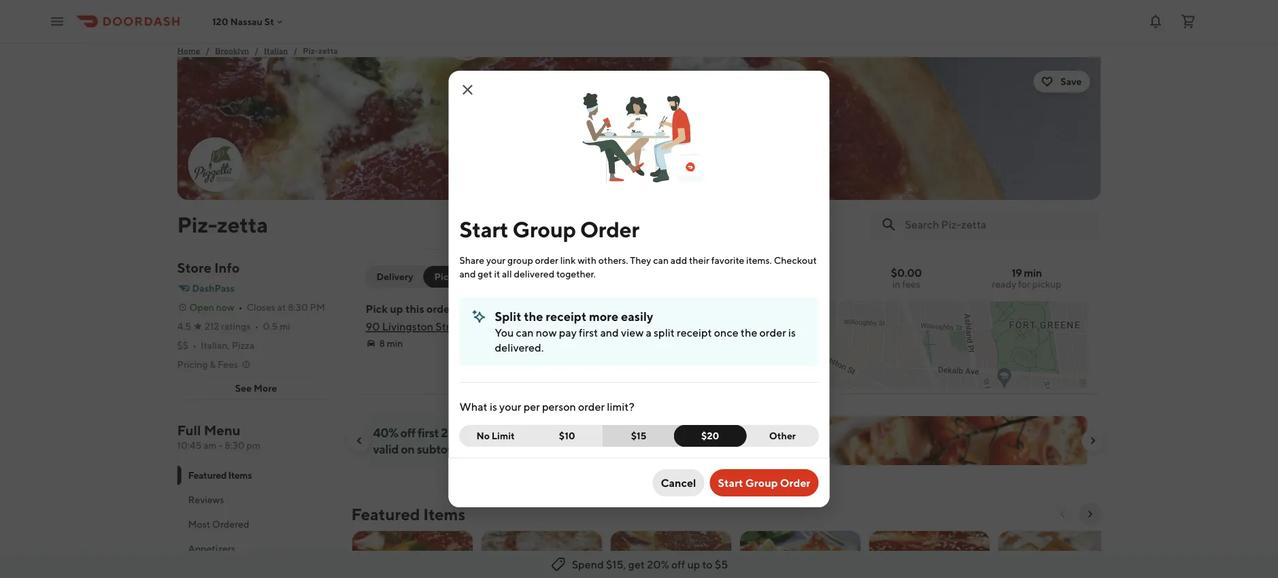 Task type: locate. For each thing, give the bounding box(es) containing it.
mi
[[280, 321, 290, 332]]

0 horizontal spatial to
[[503, 425, 514, 440]]

0 vertical spatial get
[[478, 268, 492, 280]]

8:30
[[288, 302, 308, 313], [225, 440, 245, 451]]

start up share
[[460, 216, 508, 242]]

$10 button
[[531, 425, 603, 447]]

up left this
[[390, 302, 403, 315]]

min inside 19 min ready for pickup
[[1024, 266, 1042, 279]]

1 horizontal spatial and
[[600, 326, 619, 339]]

0 vertical spatial your
[[486, 255, 506, 266]]

group down 'other' button
[[746, 477, 778, 490]]

with up together.
[[578, 255, 597, 266]]

close start group order image
[[460, 82, 476, 98]]

$15 inside button
[[631, 430, 647, 442]]

1 horizontal spatial /
[[255, 46, 259, 55]]

2 vertical spatial •
[[193, 340, 197, 351]]

order inside "pick up this order at: 90 livingston street"
[[427, 302, 454, 315]]

with down "person"
[[556, 425, 579, 440]]

first inside the split the receipt more easily you can now pay first and view a split receipt once the order is delivered.
[[579, 326, 598, 339]]

1 vertical spatial with
[[556, 425, 579, 440]]

1 horizontal spatial $10
[[559, 430, 575, 442]]

reviews button
[[177, 488, 335, 512]]

your left per
[[499, 400, 521, 413]]

1 / from the left
[[206, 46, 210, 55]]

zetta right "italian" link
[[318, 46, 338, 55]]

90
[[366, 320, 380, 333]]

0 vertical spatial items
[[228, 470, 252, 481]]

group up link
[[513, 216, 576, 242]]

10:45
[[177, 440, 202, 451]]

$15 down limit?
[[631, 430, 647, 442]]

on
[[401, 442, 415, 456]]

0 vertical spatial group
[[513, 216, 576, 242]]

see more button
[[178, 378, 334, 399]]

• left 0.5
[[255, 321, 259, 332]]

select promotional banner element
[[696, 465, 756, 490]]

0 horizontal spatial receipt
[[546, 309, 587, 324]]

No Limit button
[[460, 425, 532, 447]]

spend $15, get 20% off up to $5
[[572, 558, 728, 571]]

1 vertical spatial start group order
[[718, 477, 811, 490]]

order up 'others.'
[[580, 216, 639, 242]]

0 horizontal spatial featured
[[188, 470, 227, 481]]

most ordered button
[[177, 512, 335, 537]]

0 horizontal spatial min
[[387, 338, 403, 349]]

powered by google image
[[483, 369, 524, 382]]

up left $5
[[687, 558, 700, 571]]

pickup
[[434, 271, 465, 282]]

1 vertical spatial featured items
[[351, 504, 465, 524]]

0 vertical spatial receipt
[[546, 309, 587, 324]]

$10
[[516, 425, 536, 440], [559, 430, 575, 442]]

items
[[228, 470, 252, 481], [423, 504, 465, 524]]

featured up reviews
[[188, 470, 227, 481]]

0 vertical spatial •
[[239, 302, 243, 313]]

ratings
[[221, 321, 251, 332]]

1 horizontal spatial zetta
[[318, 46, 338, 55]]

start group order inside button
[[718, 477, 811, 490]]

1 vertical spatial first
[[418, 425, 439, 440]]

0 horizontal spatial and
[[460, 268, 476, 280]]

1 horizontal spatial items
[[423, 504, 465, 524]]

1 vertical spatial items
[[423, 504, 465, 524]]

8:30 right -
[[225, 440, 245, 451]]

0 vertical spatial piz-
[[303, 46, 318, 55]]

the right split
[[524, 309, 543, 324]]

min for 19
[[1024, 266, 1042, 279]]

featured items
[[188, 470, 252, 481], [351, 504, 465, 524]]

order up the delivered
[[535, 255, 559, 266]]

save button
[[1034, 71, 1090, 93]]

off up on
[[400, 425, 416, 440]]

1 horizontal spatial min
[[1024, 266, 1042, 279]]

/ left "italian" link
[[255, 46, 259, 55]]

2 vertical spatial up
[[687, 558, 700, 571]]

link
[[560, 255, 576, 266]]

0 horizontal spatial order
[[526, 271, 552, 282]]

with inside share your group order link with others. they can add their favorite items. checkout and get it all delivered together.
[[578, 255, 597, 266]]

min
[[1024, 266, 1042, 279], [387, 338, 403, 349]]

$15 down orders
[[469, 442, 488, 456]]

up
[[390, 302, 403, 315], [486, 425, 501, 440], [687, 558, 700, 571]]

1 vertical spatial and
[[600, 326, 619, 339]]

dashpass
[[192, 283, 235, 294]]

Item Search search field
[[905, 217, 1090, 232]]

• right $$
[[193, 340, 197, 351]]

0 horizontal spatial $15
[[469, 442, 488, 456]]

can left the add
[[653, 255, 669, 266]]

receipt
[[546, 309, 587, 324], [677, 326, 712, 339]]

1 vertical spatial get
[[628, 558, 645, 571]]

first right 'pay'
[[579, 326, 598, 339]]

0 vertical spatial start group order
[[460, 216, 639, 242]]

your inside share your group order link with others. they can add their favorite items. checkout and get it all delivered together.
[[486, 255, 506, 266]]

1 vertical spatial is
[[490, 400, 497, 413]]

the
[[524, 309, 543, 324], [741, 326, 757, 339]]

1 horizontal spatial featured
[[351, 504, 420, 524]]

featured items down on
[[351, 504, 465, 524]]

0 horizontal spatial up
[[390, 302, 403, 315]]

items up the reviews button
[[228, 470, 252, 481]]

$15 button
[[603, 425, 683, 447]]

0 horizontal spatial start
[[460, 216, 508, 242]]

0 vertical spatial and
[[460, 268, 476, 280]]

zetta
[[318, 46, 338, 55], [217, 212, 268, 237]]

1 horizontal spatial start
[[718, 477, 743, 490]]

street
[[436, 320, 466, 333]]

order down group
[[526, 271, 552, 282]]

livingston
[[382, 320, 433, 333]]

1 vertical spatial up
[[486, 425, 501, 440]]

zetta up info
[[217, 212, 268, 237]]

home
[[177, 46, 200, 55]]

fees
[[902, 279, 921, 290]]

$10 right limit
[[516, 425, 536, 440]]

group of people ordering together image
[[572, 71, 707, 205]]

receipt up 'pay'
[[546, 309, 587, 324]]

limit?
[[607, 400, 635, 413]]

group down group
[[495, 271, 524, 282]]

order up street
[[427, 302, 454, 315]]

items down subtotals
[[423, 504, 465, 524]]

0 horizontal spatial items
[[228, 470, 252, 481]]

previous button of carousel image
[[354, 435, 365, 446], [1058, 509, 1069, 520]]

0 horizontal spatial now
[[216, 302, 234, 313]]

to
[[503, 425, 514, 440], [703, 558, 713, 571]]

once
[[714, 326, 739, 339]]

get inside share your group order link with others. they can add their favorite items. checkout and get it all delivered together.
[[478, 268, 492, 280]]

italian
[[264, 46, 288, 55]]

0 horizontal spatial 8:30
[[225, 440, 245, 451]]

2 horizontal spatial /
[[294, 46, 298, 55]]

order right "once"
[[760, 326, 786, 339]]

0 vertical spatial order
[[580, 216, 639, 242]]

1 vertical spatial now
[[536, 326, 557, 339]]

40welcome,
[[581, 425, 665, 440]]

piz-
[[303, 46, 318, 55], [177, 212, 217, 237]]

off down what is your per person order limit? at the left bottom of page
[[538, 425, 553, 440]]

0 vertical spatial to
[[503, 425, 514, 440]]

off right 20%
[[672, 558, 685, 571]]

with inside the 40% off first 2 orders up to $10 off with 40welcome, valid on subtotals $15
[[556, 425, 579, 440]]

info
[[214, 260, 240, 276]]

to left $5
[[703, 558, 713, 571]]

split the receipt more easily you can now pay first and view a split receipt once the order is delivered.
[[495, 309, 796, 354]]

0 horizontal spatial start group order
[[460, 216, 639, 242]]

1 horizontal spatial $15
[[631, 430, 647, 442]]

now up 212 ratings •
[[216, 302, 234, 313]]

can
[[653, 255, 669, 266], [516, 326, 534, 339]]

2 horizontal spatial up
[[687, 558, 700, 571]]

1 vertical spatial piz-
[[177, 212, 217, 237]]

1 horizontal spatial the
[[741, 326, 757, 339]]

0 vertical spatial featured
[[188, 470, 227, 481]]

0 horizontal spatial /
[[206, 46, 210, 55]]

open menu image
[[49, 13, 65, 30]]

•
[[239, 302, 243, 313], [255, 321, 259, 332], [193, 340, 197, 351]]

212 ratings •
[[205, 321, 259, 332]]

can up delivered.
[[516, 326, 534, 339]]

piz- up store
[[177, 212, 217, 237]]

at:
[[456, 302, 469, 315]]

delivery
[[377, 271, 413, 282]]

1 horizontal spatial can
[[653, 255, 669, 266]]

0 horizontal spatial first
[[418, 425, 439, 440]]

no
[[477, 430, 490, 442]]

start group order up link
[[460, 216, 639, 242]]

0 vertical spatial with
[[578, 255, 597, 266]]

piz zetta image
[[177, 57, 1101, 200], [189, 139, 241, 191]]

with
[[578, 255, 597, 266], [556, 425, 579, 440]]

start down the $20 button
[[718, 477, 743, 490]]

1 horizontal spatial previous button of carousel image
[[1058, 509, 1069, 520]]

your up it
[[486, 255, 506, 266]]

1 horizontal spatial first
[[579, 326, 598, 339]]

get right $15,
[[628, 558, 645, 571]]

0 vertical spatial featured items
[[188, 470, 252, 481]]

40% off first 2 orders up to $10 off with 40welcome, valid on subtotals $15
[[373, 425, 665, 456]]

to right no
[[503, 425, 514, 440]]

and down more
[[600, 326, 619, 339]]

get
[[478, 268, 492, 280], [628, 558, 645, 571]]

0 vertical spatial is
[[789, 326, 796, 339]]

view
[[621, 326, 644, 339]]

now inside the split the receipt more easily you can now pay first and view a split receipt once the order is delivered.
[[536, 326, 557, 339]]

min for 8
[[387, 338, 403, 349]]

8:30 right at
[[288, 302, 308, 313]]

0 vertical spatial 8:30
[[288, 302, 308, 313]]

featured items up reviews
[[188, 470, 252, 481]]

1 horizontal spatial to
[[703, 558, 713, 571]]

2 horizontal spatial •
[[255, 321, 259, 332]]

and down share
[[460, 268, 476, 280]]

order inside share your group order link with others. they can add their favorite items. checkout and get it all delivered together.
[[535, 255, 559, 266]]

0 horizontal spatial can
[[516, 326, 534, 339]]

all
[[502, 268, 512, 280]]

in
[[893, 279, 901, 290]]

$15
[[631, 430, 647, 442], [469, 442, 488, 456]]

min right 19
[[1024, 266, 1042, 279]]

1 vertical spatial •
[[255, 321, 259, 332]]

together.
[[557, 268, 596, 280]]

receipt right split
[[677, 326, 712, 339]]

start
[[460, 216, 508, 242], [718, 477, 743, 490]]

what is your per person order limit?
[[460, 400, 635, 413]]

up for spend
[[687, 558, 700, 571]]

0 vertical spatial previous button of carousel image
[[354, 435, 365, 446]]

start group order down 'other' button
[[718, 477, 811, 490]]

featured inside heading
[[351, 504, 420, 524]]

is right "once"
[[789, 326, 796, 339]]

checkout
[[774, 255, 817, 266]]

0 vertical spatial can
[[653, 255, 669, 266]]

the right "once"
[[741, 326, 757, 339]]

min right 8
[[387, 338, 403, 349]]

next button of carousel image
[[1088, 435, 1098, 446], [1085, 509, 1096, 520]]

person
[[542, 400, 576, 413]]

no limit
[[477, 430, 515, 442]]

up right orders
[[486, 425, 501, 440]]

1 horizontal spatial up
[[486, 425, 501, 440]]

and
[[460, 268, 476, 280], [600, 326, 619, 339]]

now left 'pay'
[[536, 326, 557, 339]]

1 horizontal spatial start group order
[[718, 477, 811, 490]]

$$
[[177, 340, 188, 351]]

2 horizontal spatial order
[[780, 477, 811, 490]]

delivered.
[[495, 341, 544, 354]]

0 horizontal spatial $10
[[516, 425, 536, 440]]

get left it
[[478, 268, 492, 280]]

map region
[[400, 216, 1096, 390]]

0 vertical spatial now
[[216, 302, 234, 313]]

/ right home link
[[206, 46, 210, 55]]

$20 button
[[674, 425, 747, 447]]

1 vertical spatial min
[[387, 338, 403, 349]]

ordered
[[212, 519, 249, 530]]

nassau
[[230, 16, 263, 27]]

easily
[[621, 309, 653, 324]]

reviews
[[188, 494, 224, 506]]

up inside the 40% off first 2 orders up to $10 off with 40welcome, valid on subtotals $15
[[486, 425, 501, 440]]

$10 down "person"
[[559, 430, 575, 442]]

order down other
[[780, 477, 811, 490]]

$5
[[715, 558, 728, 571]]

120 nassau st
[[212, 16, 274, 27]]

3 / from the left
[[294, 46, 298, 55]]

to inside the 40% off first 2 orders up to $10 off with 40welcome, valid on subtotals $15
[[503, 425, 514, 440]]

pricing
[[177, 359, 208, 370]]

share your group order link with others. they can add their favorite items. checkout and get it all delivered together.
[[460, 255, 817, 280]]

what
[[460, 400, 488, 413]]

piz- right "italian" link
[[303, 46, 318, 55]]

1 vertical spatial the
[[741, 326, 757, 339]]

/ right italian
[[294, 46, 298, 55]]

0 horizontal spatial get
[[478, 268, 492, 280]]

Other button
[[738, 425, 819, 447]]

is right what
[[490, 400, 497, 413]]

1 horizontal spatial now
[[536, 326, 557, 339]]

up for 40%
[[486, 425, 501, 440]]

0 horizontal spatial the
[[524, 309, 543, 324]]

0 vertical spatial up
[[390, 302, 403, 315]]

featured down the valid
[[351, 504, 420, 524]]

1 vertical spatial 8:30
[[225, 440, 245, 451]]

1 vertical spatial start
[[718, 477, 743, 490]]

group order
[[495, 271, 552, 282]]

start inside start group order button
[[718, 477, 743, 490]]

group
[[513, 216, 576, 242], [495, 271, 524, 282], [746, 477, 778, 490]]

first left 2
[[418, 425, 439, 440]]

0 vertical spatial first
[[579, 326, 598, 339]]

1 horizontal spatial featured items
[[351, 504, 465, 524]]

pay
[[559, 326, 577, 339]]

• up ratings at the bottom of the page
[[239, 302, 243, 313]]

1 vertical spatial featured
[[351, 504, 420, 524]]

items inside heading
[[423, 504, 465, 524]]



Task type: vqa. For each thing, say whether or not it's contained in the screenshot.
get
yes



Task type: describe. For each thing, give the bounding box(es) containing it.
split
[[654, 326, 675, 339]]

order methods option group
[[366, 266, 476, 288]]

$20
[[701, 430, 719, 442]]

0 items, open order cart image
[[1180, 13, 1197, 30]]

0.5
[[263, 321, 278, 332]]

pick
[[366, 302, 388, 315]]

19 min ready for pickup
[[992, 266, 1062, 290]]

0 horizontal spatial off
[[400, 425, 416, 440]]

first inside the 40% off first 2 orders up to $10 off with 40welcome, valid on subtotals $15
[[418, 425, 439, 440]]

8 min
[[379, 338, 403, 349]]

212
[[205, 321, 219, 332]]

can inside share your group order link with others. they can add their favorite items. checkout and get it all delivered together.
[[653, 255, 669, 266]]

see more
[[235, 383, 277, 394]]

2
[[441, 425, 448, 440]]

pickup
[[1032, 279, 1062, 290]]

0 horizontal spatial piz-
[[177, 212, 217, 237]]

items.
[[746, 255, 772, 266]]

1 horizontal spatial get
[[628, 558, 645, 571]]

4.5
[[177, 321, 191, 332]]

0 vertical spatial start
[[460, 216, 508, 242]]

and inside the split the receipt more easily you can now pay first and view a split receipt once the order is delivered.
[[600, 326, 619, 339]]

a
[[646, 326, 652, 339]]

appetizers button
[[177, 537, 335, 561]]

full
[[177, 423, 201, 439]]

this
[[405, 302, 424, 315]]

1 horizontal spatial •
[[239, 302, 243, 313]]

more
[[254, 383, 277, 394]]

40%
[[373, 425, 398, 440]]

share
[[460, 255, 485, 266]]

menu
[[204, 423, 241, 439]]

0 horizontal spatial zetta
[[217, 212, 268, 237]]

cancel
[[661, 477, 696, 490]]

1 vertical spatial previous button of carousel image
[[1058, 509, 1069, 520]]

order left limit?
[[578, 400, 605, 413]]

0 vertical spatial zetta
[[318, 46, 338, 55]]

1 horizontal spatial 8:30
[[288, 302, 308, 313]]

full menu 10:45 am - 8:30 pm
[[177, 423, 261, 451]]

most ordered
[[188, 519, 249, 530]]

2 / from the left
[[255, 46, 259, 55]]

home link
[[177, 44, 200, 57]]

pricing & fees
[[177, 359, 238, 370]]

0 horizontal spatial is
[[490, 400, 497, 413]]

Delivery radio
[[366, 266, 432, 288]]

2 vertical spatial order
[[780, 477, 811, 490]]

can inside the split the receipt more easily you can now pay first and view a split receipt once the order is delivered.
[[516, 326, 534, 339]]

piz-zetta
[[177, 212, 268, 237]]

&
[[210, 359, 216, 370]]

closes
[[247, 302, 275, 313]]

see
[[235, 383, 252, 394]]

1 horizontal spatial order
[[580, 216, 639, 242]]

appetizers
[[188, 543, 235, 555]]

store info
[[177, 260, 240, 276]]

pm
[[310, 302, 325, 313]]

what is your per person order limit? option group
[[460, 425, 819, 447]]

1 horizontal spatial off
[[538, 425, 553, 440]]

to for $10
[[503, 425, 514, 440]]

1 vertical spatial group
[[495, 271, 524, 282]]

italian,
[[201, 340, 230, 351]]

italian link
[[264, 44, 288, 57]]

pizza
[[232, 340, 255, 351]]

notification bell image
[[1148, 13, 1164, 30]]

spend
[[572, 558, 604, 571]]

-
[[219, 440, 223, 451]]

1 vertical spatial order
[[526, 271, 552, 282]]

$0.00
[[891, 266, 922, 279]]

$15,
[[606, 558, 626, 571]]

at
[[277, 302, 286, 313]]

2 vertical spatial group
[[746, 477, 778, 490]]

cancel button
[[653, 469, 705, 497]]

limit
[[492, 430, 515, 442]]

90 livingston street link
[[366, 320, 466, 333]]

pricing & fees button
[[177, 358, 252, 371]]

0 vertical spatial the
[[524, 309, 543, 324]]

split the receipt more easily status
[[460, 297, 819, 366]]

19
[[1012, 266, 1022, 279]]

st
[[265, 16, 274, 27]]

1 horizontal spatial piz-
[[303, 46, 318, 55]]

$10 inside the 40% off first 2 orders up to $10 off with 40welcome, valid on subtotals $15
[[516, 425, 536, 440]]

most
[[188, 519, 210, 530]]

Pickup radio
[[424, 266, 476, 288]]

brooklyn
[[215, 46, 249, 55]]

others.
[[599, 255, 628, 266]]

8:30 inside the full menu 10:45 am - 8:30 pm
[[225, 440, 245, 451]]

featured items heading
[[351, 503, 465, 525]]

start group order button
[[710, 469, 819, 497]]

1 vertical spatial your
[[499, 400, 521, 413]]

order inside the split the receipt more easily you can now pay first and view a split receipt once the order is delivered.
[[760, 326, 786, 339]]

store
[[177, 260, 211, 276]]

add
[[671, 255, 687, 266]]

start group order dialog
[[449, 71, 830, 508]]

and inside share your group order link with others. they can add their favorite items. checkout and get it all delivered together.
[[460, 268, 476, 280]]

more
[[589, 309, 619, 324]]

they
[[630, 255, 651, 266]]

valid
[[373, 442, 399, 456]]

$10 inside button
[[559, 430, 575, 442]]

save
[[1061, 76, 1082, 87]]

2 horizontal spatial off
[[672, 558, 685, 571]]

is inside the split the receipt more easily you can now pay first and view a split receipt once the order is delivered.
[[789, 326, 796, 339]]

$15 inside the 40% off first 2 orders up to $10 off with 40welcome, valid on subtotals $15
[[469, 442, 488, 456]]

open now
[[189, 302, 234, 313]]

am
[[204, 440, 217, 451]]

1 vertical spatial next button of carousel image
[[1085, 509, 1096, 520]]

0 horizontal spatial previous button of carousel image
[[354, 435, 365, 446]]

fees
[[218, 359, 238, 370]]

pm
[[247, 440, 261, 451]]

other
[[769, 430, 796, 442]]

their
[[689, 255, 710, 266]]

1 vertical spatial receipt
[[677, 326, 712, 339]]

120 nassau st button
[[212, 16, 285, 27]]

0 horizontal spatial •
[[193, 340, 197, 351]]

20%
[[647, 558, 669, 571]]

up inside "pick up this order at: 90 livingston street"
[[390, 302, 403, 315]]

to for $5
[[703, 558, 713, 571]]

0.5 mi
[[263, 321, 290, 332]]

subtotals
[[417, 442, 467, 456]]

120
[[212, 16, 228, 27]]

delivered
[[514, 268, 555, 280]]

0 vertical spatial next button of carousel image
[[1088, 435, 1098, 446]]

group order button
[[487, 266, 560, 288]]

favorite
[[711, 255, 745, 266]]

per
[[524, 400, 540, 413]]

0 horizontal spatial featured items
[[188, 470, 252, 481]]



